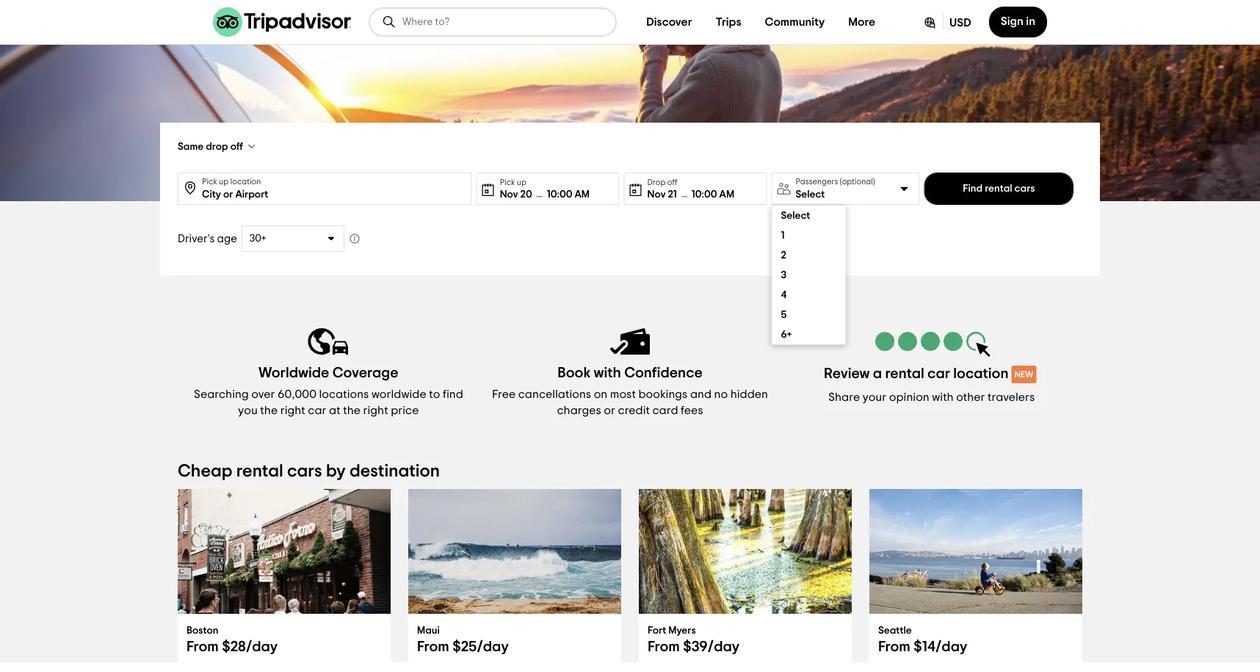 Task type: locate. For each thing, give the bounding box(es) containing it.
up up 20
[[517, 178, 527, 186]]

0 vertical spatial with
[[594, 366, 621, 381]]

2 vertical spatial rental
[[236, 463, 283, 480]]

3 from from the left
[[648, 640, 680, 654]]

rental for find rental cars
[[985, 184, 1013, 194]]

0 horizontal spatial am
[[575, 189, 590, 199]]

location
[[230, 178, 261, 186], [954, 367, 1009, 381]]

and
[[691, 389, 712, 400]]

4 from from the left
[[879, 640, 911, 654]]

4
[[781, 290, 787, 300]]

from down boston
[[187, 640, 219, 654]]

1 horizontal spatial the
[[343, 405, 361, 417]]

0 vertical spatial off
[[230, 141, 243, 152]]

new
[[1015, 370, 1034, 379]]

cars inside button
[[1015, 184, 1036, 194]]

0 vertical spatial cars
[[1015, 184, 1036, 194]]

no
[[715, 389, 728, 400]]

1 horizontal spatial nov
[[648, 189, 666, 199]]

from for $28
[[187, 640, 219, 654]]

nov for nov 21
[[648, 189, 666, 199]]

1 /day from the left
[[246, 640, 278, 654]]

cancellations
[[518, 389, 592, 400]]

with up on
[[594, 366, 621, 381]]

tripadvisor image
[[213, 7, 351, 37]]

from inside boston from $28 /day
[[187, 640, 219, 654]]

sign in link
[[989, 7, 1048, 37]]

/day for $14
[[936, 640, 968, 654]]

1 10:00 from the left
[[547, 189, 573, 199]]

2 am from the left
[[720, 189, 735, 199]]

0 horizontal spatial nov
[[500, 189, 518, 199]]

cars right find
[[1015, 184, 1036, 194]]

1 horizontal spatial with
[[933, 392, 954, 403]]

1 pick from the left
[[202, 178, 217, 186]]

10:00 am
[[547, 189, 590, 199], [692, 189, 735, 199]]

up for drop off
[[219, 178, 229, 186]]

/day for $28
[[246, 640, 278, 654]]

/day inside 'seattle from $14 /day'
[[936, 640, 968, 654]]

$39
[[683, 640, 708, 654]]

am
[[575, 189, 590, 199], [720, 189, 735, 199]]

1 10:00 am from the left
[[547, 189, 590, 199]]

pick down same drop off
[[202, 178, 217, 186]]

credit
[[618, 405, 650, 417]]

1 vertical spatial car
[[308, 405, 327, 417]]

0 vertical spatial select
[[796, 189, 825, 199]]

seattle
[[879, 626, 912, 636]]

0 horizontal spatial cars
[[287, 463, 322, 480]]

rental for cheap rental cars by destination
[[236, 463, 283, 480]]

10:00
[[547, 189, 573, 199], [692, 189, 717, 199]]

0 horizontal spatial pick
[[202, 178, 217, 186]]

1 2 3 4 5 6+
[[781, 230, 792, 340]]

location down same drop off
[[230, 178, 261, 186]]

0 vertical spatial location
[[230, 178, 261, 186]]

charges
[[557, 405, 602, 417]]

nov down drop
[[648, 189, 666, 199]]

1 horizontal spatial am
[[720, 189, 735, 199]]

1 horizontal spatial up
[[517, 178, 527, 186]]

off
[[230, 141, 243, 152], [668, 178, 678, 186]]

the
[[260, 405, 278, 417], [343, 405, 361, 417]]

rental right cheap
[[236, 463, 283, 480]]

0 vertical spatial rental
[[985, 184, 1013, 194]]

0 horizontal spatial the
[[260, 405, 278, 417]]

find
[[963, 184, 983, 194]]

seattle from $14 /day
[[879, 626, 968, 654]]

(optional)
[[840, 178, 876, 186]]

rental
[[985, 184, 1013, 194], [886, 367, 925, 381], [236, 463, 283, 480]]

select up '1'
[[781, 210, 811, 221]]

off up 21
[[668, 178, 678, 186]]

3 /day from the left
[[708, 640, 740, 654]]

1 horizontal spatial 10:00
[[692, 189, 717, 199]]

worldwide
[[259, 366, 329, 381]]

rental up opinion
[[886, 367, 925, 381]]

rental right find
[[985, 184, 1013, 194]]

10:00 am right 20
[[547, 189, 590, 199]]

0 horizontal spatial location
[[230, 178, 261, 186]]

car
[[928, 367, 951, 381], [308, 405, 327, 417]]

drop
[[206, 141, 228, 152]]

10:00 right 21
[[692, 189, 717, 199]]

cars
[[1015, 184, 1036, 194], [287, 463, 322, 480]]

0 horizontal spatial 10:00
[[547, 189, 573, 199]]

am right 20
[[575, 189, 590, 199]]

10:00 right 20
[[547, 189, 573, 199]]

sign
[[1001, 15, 1024, 27]]

on
[[594, 389, 608, 400]]

2 the from the left
[[343, 405, 361, 417]]

the down 'over'
[[260, 405, 278, 417]]

0 vertical spatial car
[[928, 367, 951, 381]]

right down "60,000"
[[280, 405, 305, 417]]

in
[[1027, 15, 1036, 27]]

1 nov from the left
[[500, 189, 518, 199]]

community
[[765, 16, 825, 28]]

right
[[280, 405, 305, 417], [363, 405, 388, 417]]

up
[[219, 178, 229, 186], [517, 178, 527, 186]]

most
[[610, 389, 636, 400]]

4 /day from the left
[[936, 640, 968, 654]]

0 horizontal spatial with
[[594, 366, 621, 381]]

1 vertical spatial rental
[[886, 367, 925, 381]]

1 vertical spatial cars
[[287, 463, 322, 480]]

select down passengers on the top of the page
[[796, 189, 825, 199]]

0 horizontal spatial car
[[308, 405, 327, 417]]

destination
[[350, 463, 440, 480]]

location up other
[[954, 367, 1009, 381]]

2 nov from the left
[[648, 189, 666, 199]]

2
[[781, 250, 787, 260]]

discover button
[[635, 7, 704, 37]]

2 10:00 from the left
[[692, 189, 717, 199]]

maui from $25 /day
[[417, 626, 509, 654]]

trips
[[716, 16, 742, 28]]

by
[[326, 463, 346, 480]]

1 up from the left
[[219, 178, 229, 186]]

/day inside 'maui from $25 /day'
[[477, 640, 509, 654]]

free
[[492, 389, 516, 400]]

select
[[796, 189, 825, 199], [781, 210, 811, 221]]

0 horizontal spatial up
[[219, 178, 229, 186]]

2 right from the left
[[363, 405, 388, 417]]

3
[[781, 270, 787, 280]]

2 pick from the left
[[500, 178, 515, 186]]

1 horizontal spatial right
[[363, 405, 388, 417]]

pick
[[202, 178, 217, 186], [500, 178, 515, 186]]

cars left by
[[287, 463, 322, 480]]

car up share your opinion with other travelers
[[928, 367, 951, 381]]

/day inside boston from $28 /day
[[246, 640, 278, 654]]

or
[[604, 405, 616, 417]]

card
[[653, 405, 678, 417]]

up down drop
[[219, 178, 229, 186]]

pick up nov 20
[[500, 178, 515, 186]]

find
[[443, 389, 463, 400]]

bookings
[[639, 389, 688, 400]]

1 vertical spatial off
[[668, 178, 678, 186]]

2 horizontal spatial rental
[[985, 184, 1013, 194]]

nov down pick up
[[500, 189, 518, 199]]

1 from from the left
[[187, 640, 219, 654]]

pick up
[[500, 178, 527, 186]]

/day
[[246, 640, 278, 654], [477, 640, 509, 654], [708, 640, 740, 654], [936, 640, 968, 654]]

2 /day from the left
[[477, 640, 509, 654]]

with down review a rental car location new
[[933, 392, 954, 403]]

1 horizontal spatial cars
[[1015, 184, 1036, 194]]

from for $14
[[879, 640, 911, 654]]

from down fort
[[648, 640, 680, 654]]

1 am from the left
[[575, 189, 590, 199]]

None search field
[[370, 9, 616, 35]]

0 horizontal spatial right
[[280, 405, 305, 417]]

find rental cars button
[[925, 173, 1074, 205]]

/day for $25
[[477, 640, 509, 654]]

cheap
[[178, 463, 233, 480]]

rental inside button
[[985, 184, 1013, 194]]

the right 'at'
[[343, 405, 361, 417]]

from down seattle in the right of the page
[[879, 640, 911, 654]]

other
[[957, 392, 986, 403]]

1 horizontal spatial 10:00 am
[[692, 189, 735, 199]]

1 horizontal spatial location
[[954, 367, 1009, 381]]

from inside 'maui from $25 /day'
[[417, 640, 450, 654]]

0 horizontal spatial 10:00 am
[[547, 189, 590, 199]]

confidence
[[625, 366, 703, 381]]

fees
[[681, 405, 703, 417]]

5
[[781, 310, 787, 320]]

car left 'at'
[[308, 405, 327, 417]]

2 from from the left
[[417, 640, 450, 654]]

0 horizontal spatial rental
[[236, 463, 283, 480]]

right down worldwide
[[363, 405, 388, 417]]

1 horizontal spatial car
[[928, 367, 951, 381]]

pick for nov 21
[[500, 178, 515, 186]]

from down maui
[[417, 640, 450, 654]]

from inside 'seattle from $14 /day'
[[879, 640, 911, 654]]

1 horizontal spatial pick
[[500, 178, 515, 186]]

2 10:00 am from the left
[[692, 189, 735, 199]]

from inside 'fort myers from $39 /day'
[[648, 640, 680, 654]]

your
[[863, 392, 887, 403]]

off right drop
[[230, 141, 243, 152]]

boston from $28 /day
[[187, 626, 278, 654]]

10:00 am right 21
[[692, 189, 735, 199]]

to
[[429, 389, 440, 400]]

with
[[594, 366, 621, 381], [933, 392, 954, 403]]

2 up from the left
[[517, 178, 527, 186]]

am right 21
[[720, 189, 735, 199]]

review a rental car location new
[[824, 367, 1034, 381]]



Task type: vqa. For each thing, say whether or not it's contained in the screenshot.
Searching
yes



Task type: describe. For each thing, give the bounding box(es) containing it.
find rental cars
[[963, 184, 1036, 194]]

more button
[[837, 7, 888, 37]]

0 horizontal spatial off
[[230, 141, 243, 152]]

coverage
[[333, 366, 399, 381]]

$25
[[453, 640, 477, 654]]

1 vertical spatial location
[[954, 367, 1009, 381]]

passengers (optional) select
[[796, 178, 876, 199]]

10:00 for 20
[[547, 189, 573, 199]]

free cancellations on most bookings and no hidden charges or credit card fees
[[492, 389, 768, 417]]

1
[[781, 230, 785, 241]]

searching over 60,000 locations worldwide to find you the right car at the right price
[[194, 389, 463, 417]]

trips button
[[704, 7, 753, 37]]

fort myers from $39 /day
[[648, 626, 740, 654]]

opinion
[[890, 392, 930, 403]]

up for nov 21
[[517, 178, 527, 186]]

nov 21
[[648, 189, 677, 199]]

$28
[[222, 640, 246, 654]]

nov for nov 20
[[500, 189, 518, 199]]

1 horizontal spatial rental
[[886, 367, 925, 381]]

21
[[668, 189, 677, 199]]

1 right from the left
[[280, 405, 305, 417]]

boston
[[187, 626, 219, 636]]

same
[[178, 141, 204, 152]]

search image
[[382, 15, 397, 29]]

am for 20
[[575, 189, 590, 199]]

1 vertical spatial with
[[933, 392, 954, 403]]

from for $25
[[417, 640, 450, 654]]

10:00 am for nov 21
[[692, 189, 735, 199]]

share your opinion with other travelers
[[829, 392, 1035, 403]]

fort
[[648, 626, 667, 636]]

30+
[[250, 234, 266, 244]]

worldwide coverage
[[259, 366, 399, 381]]

usd
[[950, 17, 972, 29]]

cars for find
[[1015, 184, 1036, 194]]

usd button
[[911, 7, 984, 37]]

maui
[[417, 626, 440, 636]]

1 horizontal spatial off
[[668, 178, 678, 186]]

driver's
[[178, 233, 215, 244]]

car inside searching over 60,000 locations worldwide to find you the right car at the right price
[[308, 405, 327, 417]]

Search search field
[[403, 15, 604, 29]]

1 vertical spatial select
[[781, 210, 811, 221]]

/day inside 'fort myers from $39 /day'
[[708, 640, 740, 654]]

10:00 for 21
[[692, 189, 717, 199]]

sign in
[[1001, 15, 1036, 27]]

passengers
[[796, 178, 839, 186]]

same drop off
[[178, 141, 243, 152]]

cheap rental cars by destination
[[178, 463, 440, 480]]

locations
[[319, 389, 369, 400]]

$14
[[914, 640, 936, 654]]

drop off
[[648, 178, 678, 186]]

price
[[391, 405, 419, 417]]

over
[[251, 389, 275, 400]]

cars for cheap
[[287, 463, 322, 480]]

a
[[873, 367, 882, 381]]

you
[[238, 405, 258, 417]]

book with confidence
[[558, 366, 703, 381]]

nov 20
[[500, 189, 532, 199]]

age
[[217, 233, 237, 244]]

worldwide
[[372, 389, 427, 400]]

book
[[558, 366, 591, 381]]

60,000
[[278, 389, 317, 400]]

more
[[849, 16, 876, 28]]

City or Airport text field
[[202, 173, 466, 203]]

discover
[[647, 16, 692, 28]]

community button
[[753, 7, 837, 37]]

pick for drop off
[[202, 178, 217, 186]]

share
[[829, 392, 860, 403]]

1 the from the left
[[260, 405, 278, 417]]

driver's age
[[178, 233, 237, 244]]

myers
[[669, 626, 696, 636]]

20
[[521, 189, 532, 199]]

am for 21
[[720, 189, 735, 199]]

review
[[824, 367, 870, 381]]

hidden
[[731, 389, 768, 400]]

searching
[[194, 389, 249, 400]]

at
[[329, 405, 341, 417]]

travelers
[[988, 392, 1035, 403]]

select inside passengers (optional) select
[[796, 189, 825, 199]]

10:00 am for nov 20
[[547, 189, 590, 199]]

6+
[[781, 330, 792, 340]]

pick up location
[[202, 178, 261, 186]]

drop
[[648, 178, 666, 186]]



